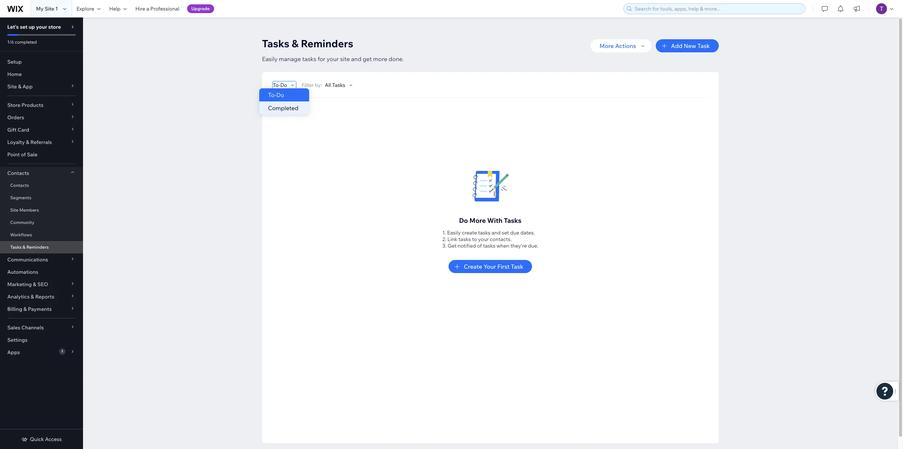 Task type: describe. For each thing, give the bounding box(es) containing it.
tasks & reminders link
[[0, 242, 83, 254]]

automations
[[7, 269, 38, 276]]

your
[[484, 263, 496, 271]]

to-do for to-do option
[[268, 91, 284, 99]]

and inside 1. easily create tasks and set due dates. 2. link tasks to your contacts. 3. get notified of tasks when they're due.
[[492, 230, 501, 236]]

site members
[[10, 208, 39, 213]]

site for site members
[[10, 208, 18, 213]]

1 inside sidebar element
[[61, 350, 63, 354]]

1/6 completed
[[7, 39, 37, 45]]

when
[[497, 243, 510, 250]]

tasks left for
[[302, 55, 316, 63]]

do for to-do option
[[276, 91, 284, 99]]

loyalty
[[7, 139, 25, 146]]

& for the tasks & reminders link
[[23, 245, 26, 250]]

to-do for 'to-do' button
[[273, 82, 287, 89]]

products
[[22, 102, 43, 109]]

point
[[7, 152, 20, 158]]

card
[[18, 127, 29, 133]]

all tasks button
[[325, 82, 354, 89]]

all tasks
[[325, 82, 345, 89]]

workflows link
[[0, 229, 83, 242]]

segments
[[10, 195, 31, 201]]

for
[[318, 55, 325, 63]]

automations link
[[0, 266, 83, 279]]

sidebar element
[[0, 17, 83, 450]]

& up manage
[[292, 37, 299, 50]]

let's
[[7, 24, 19, 30]]

site & app
[[7, 83, 33, 90]]

0 vertical spatial 1
[[55, 5, 58, 12]]

reminders inside sidebar element
[[26, 245, 49, 250]]

app
[[22, 83, 33, 90]]

site members link
[[0, 204, 83, 217]]

my
[[36, 5, 44, 12]]

setup
[[7, 59, 22, 65]]

upgrade button
[[187, 4, 214, 13]]

members
[[19, 208, 39, 213]]

tasks & reminders inside sidebar element
[[10, 245, 49, 250]]

& for site & app dropdown button
[[18, 83, 21, 90]]

site & app button
[[0, 81, 83, 93]]

contacts link
[[0, 180, 83, 192]]

with
[[488, 217, 503, 225]]

site
[[340, 55, 350, 63]]

all
[[325, 82, 331, 89]]

contacts for contacts link
[[10, 183, 29, 188]]

of inside 1. easily create tasks and set due dates. 2. link tasks to your contacts. 3. get notified of tasks when they're due.
[[477, 243, 482, 250]]

to- for 'to-do' button
[[273, 82, 280, 89]]

3.
[[442, 243, 447, 250]]

up
[[29, 24, 35, 30]]

completed
[[268, 105, 298, 112]]

a
[[146, 5, 149, 12]]

due
[[510, 230, 519, 236]]

site for site & app
[[7, 83, 17, 90]]

analytics & reports
[[7, 294, 54, 301]]

gift card
[[7, 127, 29, 133]]

quick access
[[30, 437, 62, 443]]

set inside 1. easily create tasks and set due dates. 2. link tasks to your contacts. 3. get notified of tasks when they're due.
[[502, 230, 509, 236]]

contacts button
[[0, 167, 83, 180]]

Search for tools, apps, help & more... field
[[633, 4, 803, 14]]

add new task button
[[656, 39, 719, 52]]

tasks left 'when'
[[483, 243, 496, 250]]

more
[[373, 55, 387, 63]]

new
[[684, 42, 696, 50]]

referrals
[[30, 139, 52, 146]]

add
[[671, 42, 683, 50]]

help button
[[105, 0, 131, 17]]

orders
[[7, 114, 24, 121]]

sales channels button
[[0, 322, 83, 334]]

more inside more actions "button"
[[600, 42, 614, 50]]

add new task
[[671, 42, 710, 50]]

tasks inside sidebar element
[[10, 245, 22, 250]]

due.
[[528, 243, 538, 250]]

professional
[[150, 5, 179, 12]]

analytics
[[7, 294, 30, 301]]

settings
[[7, 337, 27, 344]]

your inside 1. easily create tasks and set due dates. 2. link tasks to your contacts. 3. get notified of tasks when they're due.
[[478, 236, 489, 243]]

your inside sidebar element
[[36, 24, 47, 30]]

2 vertical spatial do
[[459, 217, 468, 225]]

apps
[[7, 350, 20, 356]]

segments link
[[0, 192, 83, 204]]

home
[[7, 71, 22, 78]]

channels
[[21, 325, 44, 331]]

tasks up manage
[[262, 37, 290, 50]]

setup link
[[0, 56, 83, 68]]

hire
[[135, 5, 145, 12]]

1 horizontal spatial your
[[327, 55, 339, 63]]



Task type: locate. For each thing, give the bounding box(es) containing it.
1
[[55, 5, 58, 12], [61, 350, 63, 354]]

tasks
[[302, 55, 316, 63], [478, 230, 491, 236], [459, 236, 471, 243], [483, 243, 496, 250]]

do more with tasks
[[459, 217, 522, 225]]

set
[[20, 24, 27, 30], [502, 230, 509, 236]]

contacts down point of sale
[[7, 170, 29, 177]]

1 horizontal spatial more
[[600, 42, 614, 50]]

of
[[21, 152, 26, 158], [477, 243, 482, 250]]

tasks & reminders up communications
[[10, 245, 49, 250]]

settings link
[[0, 334, 83, 347]]

done.
[[389, 55, 404, 63]]

to-do inside option
[[268, 91, 284, 99]]

site right my
[[45, 5, 54, 12]]

contacts.
[[490, 236, 512, 243]]

& inside the tasks & reminders link
[[23, 245, 26, 250]]

easily left manage
[[262, 55, 278, 63]]

0 horizontal spatial task
[[511, 263, 524, 271]]

1 vertical spatial set
[[502, 230, 509, 236]]

to-do up completed
[[273, 82, 287, 89]]

do down 'to-do' button
[[276, 91, 284, 99]]

marketing & seo
[[7, 282, 48, 288]]

gift
[[7, 127, 16, 133]]

hire a professional
[[135, 5, 179, 12]]

tasks down workflows
[[10, 245, 22, 250]]

& left app
[[18, 83, 21, 90]]

1 vertical spatial task
[[511, 263, 524, 271]]

1 horizontal spatial easily
[[447, 230, 461, 236]]

set inside sidebar element
[[20, 24, 27, 30]]

& for billing & payments popup button
[[23, 306, 27, 313]]

easily right the 1.
[[447, 230, 461, 236]]

manage
[[279, 55, 301, 63]]

& for the analytics & reports dropdown button
[[31, 294, 34, 301]]

first
[[497, 263, 510, 271]]

1 right my
[[55, 5, 58, 12]]

to- for to-do option
[[268, 91, 276, 99]]

list box
[[259, 89, 309, 115]]

& inside the analytics & reports dropdown button
[[31, 294, 34, 301]]

payments
[[28, 306, 52, 313]]

link
[[448, 236, 458, 243]]

reminders up for
[[301, 37, 353, 50]]

create your first task button
[[449, 260, 532, 274]]

reports
[[35, 294, 54, 301]]

1 horizontal spatial task
[[698, 42, 710, 50]]

& right the billing
[[23, 306, 27, 313]]

1 vertical spatial reminders
[[26, 245, 49, 250]]

to- inside to-do option
[[268, 91, 276, 99]]

create
[[464, 263, 482, 271]]

more left actions
[[600, 42, 614, 50]]

quick
[[30, 437, 44, 443]]

site
[[45, 5, 54, 12], [7, 83, 17, 90], [10, 208, 18, 213]]

tasks left to
[[459, 236, 471, 243]]

do up the create
[[459, 217, 468, 225]]

2 vertical spatial site
[[10, 208, 18, 213]]

dates.
[[521, 230, 535, 236]]

completed
[[15, 39, 37, 45]]

0 horizontal spatial 1
[[55, 5, 58, 12]]

get
[[448, 243, 457, 250]]

0 horizontal spatial and
[[351, 55, 362, 63]]

do for 'to-do' button
[[280, 82, 287, 89]]

0 horizontal spatial tasks & reminders
[[10, 245, 49, 250]]

list box containing to-do
[[259, 89, 309, 115]]

tasks up the due at the bottom right of the page
[[504, 217, 522, 225]]

let's set up your store
[[7, 24, 61, 30]]

store
[[7, 102, 20, 109]]

1 horizontal spatial tasks & reminders
[[262, 37, 353, 50]]

1 vertical spatial of
[[477, 243, 482, 250]]

gift card button
[[0, 124, 83, 136]]

1 down settings link
[[61, 350, 63, 354]]

help
[[109, 5, 120, 12]]

1 vertical spatial 1
[[61, 350, 63, 354]]

quick access button
[[21, 437, 62, 443]]

0 vertical spatial of
[[21, 152, 26, 158]]

1 vertical spatial your
[[327, 55, 339, 63]]

to-do
[[273, 82, 287, 89], [268, 91, 284, 99]]

loyalty & referrals
[[7, 139, 52, 146]]

set left the due at the bottom right of the page
[[502, 230, 509, 236]]

point of sale
[[7, 152, 37, 158]]

to
[[472, 236, 477, 243]]

by:
[[315, 82, 322, 89]]

& inside billing & payments popup button
[[23, 306, 27, 313]]

tasks right the all
[[332, 82, 345, 89]]

filter by:
[[302, 82, 322, 89]]

sales channels
[[7, 325, 44, 331]]

0 vertical spatial tasks & reminders
[[262, 37, 353, 50]]

1 vertical spatial and
[[492, 230, 501, 236]]

do up completed
[[280, 82, 287, 89]]

1/6
[[7, 39, 14, 45]]

communications button
[[0, 254, 83, 266]]

1 vertical spatial easily
[[447, 230, 461, 236]]

1 vertical spatial to-
[[268, 91, 276, 99]]

1 horizontal spatial 1
[[61, 350, 63, 354]]

& for the loyalty & referrals dropdown button
[[26, 139, 29, 146]]

store products
[[7, 102, 43, 109]]

0 vertical spatial to-
[[273, 82, 280, 89]]

more actions
[[600, 42, 636, 50]]

notified
[[458, 243, 476, 250]]

and
[[351, 55, 362, 63], [492, 230, 501, 236]]

contacts inside popup button
[[7, 170, 29, 177]]

to-do button
[[273, 82, 296, 89]]

tasks
[[262, 37, 290, 50], [332, 82, 345, 89], [504, 217, 522, 225], [10, 245, 22, 250]]

0 vertical spatial and
[[351, 55, 362, 63]]

easily
[[262, 55, 278, 63], [447, 230, 461, 236]]

of left 'sale'
[[21, 152, 26, 158]]

1 vertical spatial site
[[7, 83, 17, 90]]

task right new
[[698, 42, 710, 50]]

1 horizontal spatial reminders
[[301, 37, 353, 50]]

home link
[[0, 68, 83, 81]]

& left the seo
[[33, 282, 36, 288]]

0 vertical spatial to-do
[[273, 82, 287, 89]]

more up the create
[[470, 217, 486, 225]]

1 horizontal spatial and
[[492, 230, 501, 236]]

billing & payments
[[7, 306, 52, 313]]

sale
[[27, 152, 37, 158]]

0 vertical spatial task
[[698, 42, 710, 50]]

site down home
[[7, 83, 17, 90]]

& right loyalty
[[26, 139, 29, 146]]

1 vertical spatial more
[[470, 217, 486, 225]]

do
[[280, 82, 287, 89], [276, 91, 284, 99], [459, 217, 468, 225]]

billing
[[7, 306, 22, 313]]

0 vertical spatial easily
[[262, 55, 278, 63]]

set left up
[[20, 24, 27, 30]]

& inside site & app dropdown button
[[18, 83, 21, 90]]

0 horizontal spatial set
[[20, 24, 27, 30]]

more
[[600, 42, 614, 50], [470, 217, 486, 225]]

task right first
[[511, 263, 524, 271]]

1 vertical spatial contacts
[[10, 183, 29, 188]]

of inside point of sale link
[[21, 152, 26, 158]]

store products button
[[0, 99, 83, 111]]

0 vertical spatial site
[[45, 5, 54, 12]]

to- up completed
[[273, 82, 280, 89]]

communications
[[7, 257, 48, 263]]

easily inside 1. easily create tasks and set due dates. 2. link tasks to your contacts. 3. get notified of tasks when they're due.
[[447, 230, 461, 236]]

0 vertical spatial do
[[280, 82, 287, 89]]

0 horizontal spatial reminders
[[26, 245, 49, 250]]

1.
[[442, 230, 446, 236]]

0 vertical spatial set
[[20, 24, 27, 30]]

& inside marketing & seo dropdown button
[[33, 282, 36, 288]]

seo
[[37, 282, 48, 288]]

your right up
[[36, 24, 47, 30]]

do inside to-do option
[[276, 91, 284, 99]]

1 vertical spatial to-do
[[268, 91, 284, 99]]

site down segments at the top of page
[[10, 208, 18, 213]]

& for marketing & seo dropdown button
[[33, 282, 36, 288]]

&
[[292, 37, 299, 50], [18, 83, 21, 90], [26, 139, 29, 146], [23, 245, 26, 250], [33, 282, 36, 288], [31, 294, 34, 301], [23, 306, 27, 313]]

store
[[48, 24, 61, 30]]

my site 1
[[36, 5, 58, 12]]

of right to
[[477, 243, 482, 250]]

1 vertical spatial tasks & reminders
[[10, 245, 49, 250]]

billing & payments button
[[0, 303, 83, 316]]

access
[[45, 437, 62, 443]]

0 horizontal spatial more
[[470, 217, 486, 225]]

marketing & seo button
[[0, 279, 83, 291]]

1 horizontal spatial of
[[477, 243, 482, 250]]

2 vertical spatial your
[[478, 236, 489, 243]]

your right to
[[478, 236, 489, 243]]

0 vertical spatial more
[[600, 42, 614, 50]]

contacts for contacts popup button
[[7, 170, 29, 177]]

to-do down 'to-do' button
[[268, 91, 284, 99]]

to- down 'to-do' button
[[268, 91, 276, 99]]

explore
[[76, 5, 94, 12]]

0 vertical spatial your
[[36, 24, 47, 30]]

tasks & reminders up for
[[262, 37, 353, 50]]

orders button
[[0, 111, 83, 124]]

and down with
[[492, 230, 501, 236]]

and left 'get'
[[351, 55, 362, 63]]

get
[[363, 55, 372, 63]]

reminders
[[301, 37, 353, 50], [26, 245, 49, 250]]

tasks right to
[[478, 230, 491, 236]]

to-do option
[[259, 89, 309, 102]]

0 horizontal spatial easily
[[262, 55, 278, 63]]

0 vertical spatial reminders
[[301, 37, 353, 50]]

0 horizontal spatial of
[[21, 152, 26, 158]]

sales
[[7, 325, 20, 331]]

0 horizontal spatial your
[[36, 24, 47, 30]]

actions
[[615, 42, 636, 50]]

site inside dropdown button
[[7, 83, 17, 90]]

marketing
[[7, 282, 32, 288]]

& left reports
[[31, 294, 34, 301]]

& inside the loyalty & referrals dropdown button
[[26, 139, 29, 146]]

& down workflows
[[23, 245, 26, 250]]

2 horizontal spatial your
[[478, 236, 489, 243]]

create
[[462, 230, 477, 236]]

contacts up segments at the top of page
[[10, 183, 29, 188]]

1 vertical spatial do
[[276, 91, 284, 99]]

task
[[698, 42, 710, 50], [511, 263, 524, 271]]

2.
[[442, 236, 446, 243]]

reminders down workflows link
[[26, 245, 49, 250]]

your right for
[[327, 55, 339, 63]]

0 vertical spatial contacts
[[7, 170, 29, 177]]

community
[[10, 220, 34, 225]]

1 horizontal spatial set
[[502, 230, 509, 236]]

workflows
[[10, 232, 32, 238]]



Task type: vqa. For each thing, say whether or not it's contained in the screenshot.
top subscribers
no



